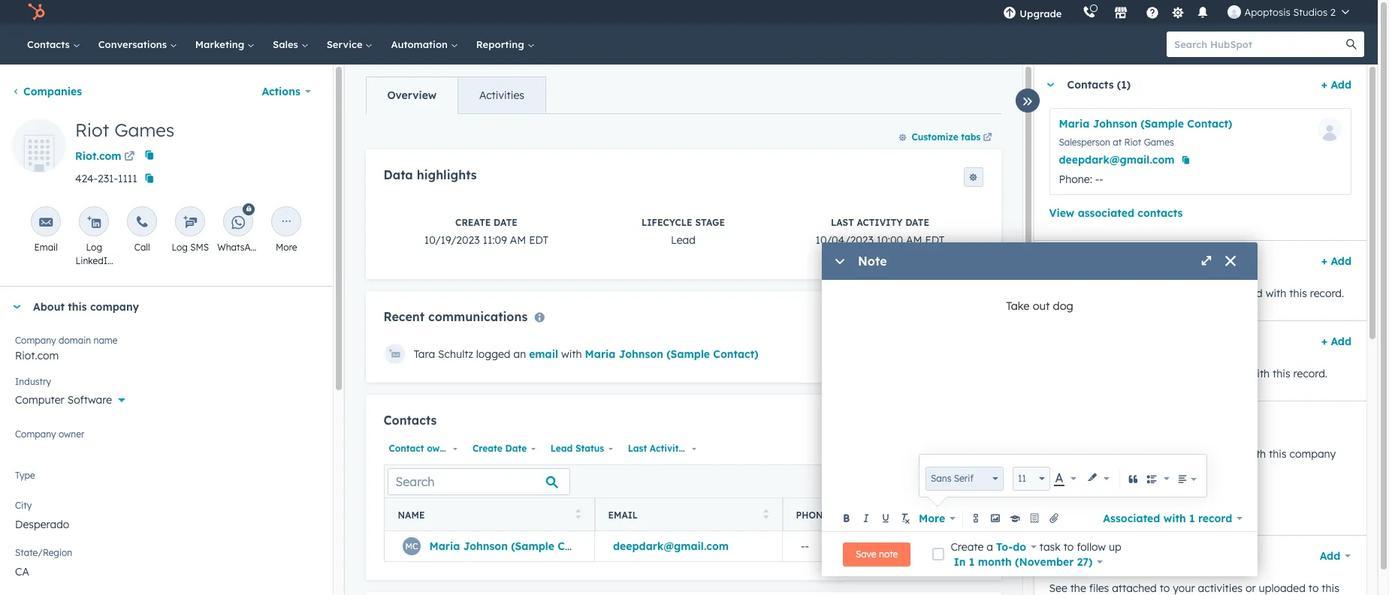 Task type: vqa. For each thing, say whether or not it's contained in the screenshot.
an
yes



Task type: describe. For each thing, give the bounding box(es) containing it.
hubspot image
[[27, 3, 45, 21]]

salesperson at riot games
[[1059, 137, 1174, 148]]

calling icon image
[[1083, 6, 1096, 20]]

industry
[[15, 376, 51, 388]]

maria johnson (sample contact) link for view associated contacts
[[1059, 117, 1232, 131]]

record. for track the revenue opportunities associated with this record.
[[1310, 287, 1344, 301]]

lifecycle
[[642, 217, 692, 229]]

tara
[[414, 348, 435, 361]]

to
[[1064, 541, 1074, 554]]

company for owner
[[15, 429, 56, 440]]

1 vertical spatial contact)
[[713, 348, 758, 361]]

1 vertical spatial maria johnson (sample contact) link
[[585, 348, 758, 361]]

company inside dropdown button
[[90, 301, 139, 314]]

automation
[[391, 38, 451, 50]]

dog
[[1053, 299, 1073, 313]]

+ for track the revenue opportunities associated with this record.
[[1321, 255, 1328, 268]]

0 vertical spatial maria johnson (sample contact)
[[1059, 117, 1232, 131]]

1 + add from the top
[[1321, 78, 1352, 92]]

payments inside collect and track payments associated with this company using hubspot payments.
[[1136, 448, 1185, 461]]

payments.
[[1125, 466, 1177, 479]]

activity for last activity date
[[650, 443, 684, 455]]

software
[[67, 394, 112, 407]]

serif
[[954, 473, 974, 485]]

hubspot link
[[18, 3, 56, 21]]

name
[[398, 510, 425, 521]]

add inside popup button
[[1320, 550, 1340, 563]]

studios
[[1293, 6, 1328, 18]]

0 horizontal spatial up
[[1109, 541, 1121, 554]]

email
[[529, 348, 558, 361]]

stage
[[695, 217, 725, 229]]

actions button
[[252, 77, 320, 107]]

automation link
[[382, 24, 467, 65]]

in
[[954, 556, 966, 569]]

1 vertical spatial 1
[[969, 556, 975, 569]]

message
[[75, 269, 113, 280]]

no
[[15, 435, 30, 449]]

date inside create date 10/19/2023 11:09 am edt
[[494, 217, 518, 229]]

conversations link
[[89, 24, 186, 65]]

lead status
[[550, 443, 604, 455]]

contacts
[[1138, 207, 1183, 220]]

create for create a
[[951, 541, 984, 554]]

owner for contact owner
[[427, 443, 455, 455]]

more button
[[916, 508, 959, 529]]

with for an
[[561, 348, 582, 361]]

2 vertical spatial (sample
[[511, 540, 554, 554]]

11
[[1018, 473, 1026, 485]]

companies
[[23, 85, 82, 98]]

activities button
[[458, 77, 545, 113]]

log linkedin message image
[[87, 216, 101, 230]]

and
[[1086, 448, 1105, 461]]

0 horizontal spatial riot
[[75, 119, 109, 141]]

take out dog
[[1006, 299, 1073, 313]]

press to sort. image for name
[[575, 509, 581, 520]]

contact
[[389, 443, 424, 455]]

expand dialog image
[[1201, 256, 1213, 268]]

maria johnson (sample contact) link for deepdark@gmail.com
[[429, 540, 603, 554]]

search image
[[1346, 39, 1357, 50]]

log sms image
[[184, 216, 197, 230]]

in 1 month (november 27)
[[954, 556, 1093, 569]]

contacts (1)
[[1067, 78, 1131, 92]]

the for revenue
[[1079, 287, 1095, 301]]

navigation containing overview
[[366, 77, 546, 114]]

create date
[[473, 443, 527, 455]]

am inside "last activity date 10/04/2023 10:00 am edt"
[[906, 234, 922, 247]]

salesperson
[[1059, 137, 1110, 148]]

1 horizontal spatial email
[[608, 510, 638, 521]]

1 horizontal spatial deepdark@gmail.com
[[1059, 153, 1175, 167]]

customize
[[912, 131, 958, 143]]

phone: --
[[1059, 173, 1104, 186]]

riot.com link
[[75, 144, 137, 167]]

take
[[1006, 299, 1030, 313]]

2
[[1330, 6, 1336, 18]]

minimize dialog image
[[834, 256, 846, 268]]

edt inside create date 10/19/2023 11:09 am edt
[[529, 234, 549, 247]]

collect
[[1049, 448, 1083, 461]]

view associated contacts
[[1049, 207, 1183, 220]]

1 horizontal spatial games
[[1144, 137, 1174, 148]]

record
[[1198, 512, 1232, 526]]

associated for opportunities
[[1209, 287, 1263, 301]]

type
[[15, 470, 35, 482]]

about this company button
[[0, 287, 317, 328]]

domain
[[59, 335, 91, 346]]

last for last activity date
[[628, 443, 647, 455]]

upgrade
[[1020, 8, 1062, 20]]

record. for track the customer requests associated with this record.
[[1293, 367, 1328, 381]]

notifications button
[[1190, 0, 1216, 24]]

tara schultz image
[[1228, 5, 1241, 19]]

0 horizontal spatial johnson
[[463, 540, 508, 554]]

linkedin
[[76, 255, 113, 267]]

activities
[[479, 89, 524, 102]]

lead inside the lifecycle stage lead
[[671, 234, 696, 247]]

0 horizontal spatial email
[[34, 242, 58, 253]]

1 horizontal spatial maria
[[585, 348, 616, 361]]

apoptosis studios 2
[[1244, 6, 1336, 18]]

add button
[[1310, 542, 1352, 572]]

overview button
[[366, 77, 458, 113]]

save
[[856, 549, 876, 560]]

data
[[384, 168, 413, 183]]

1 vertical spatial deepdark@gmail.com
[[613, 540, 729, 554]]

company for riot.com
[[15, 335, 56, 346]]

11:09
[[483, 234, 507, 247]]

0 horizontal spatial deepdark@gmail.com link
[[613, 540, 729, 554]]

create for create date 10/19/2023 11:09 am edt
[[455, 217, 491, 229]]

settings link
[[1169, 4, 1187, 20]]

contacts (1) button
[[1034, 65, 1315, 105]]

city
[[15, 500, 32, 512]]

save note
[[856, 549, 898, 560]]

0 vertical spatial more
[[276, 242, 297, 253]]

10/19/2023
[[424, 234, 480, 247]]

associated for payments
[[1188, 448, 1242, 461]]

owner right the no at the bottom of the page
[[33, 435, 63, 449]]

edt inside "last activity date 10/04/2023 10:00 am edt"
[[925, 234, 945, 247]]

City text field
[[15, 509, 317, 539]]

email image
[[39, 216, 53, 230]]

calling icon button
[[1077, 2, 1102, 22]]

1 horizontal spatial 1
[[1189, 512, 1195, 526]]

owner for company owner no owner
[[59, 429, 84, 440]]

tara schultz logged an email with maria johnson (sample contact)
[[414, 348, 758, 361]]

marketplaces button
[[1105, 0, 1137, 24]]

an
[[513, 348, 526, 361]]

data highlights
[[384, 168, 477, 183]]

--
[[801, 540, 809, 554]]

+ add for track the revenue opportunities associated with this record.
[[1321, 255, 1352, 268]]

using
[[1049, 466, 1076, 479]]

to-
[[996, 541, 1013, 554]]

notifications image
[[1196, 7, 1210, 20]]

about this company
[[33, 301, 139, 314]]

+ add for track the customer requests associated with this record.
[[1321, 335, 1352, 349]]

note
[[858, 254, 887, 269]]

riot.com inside company domain name riot.com
[[15, 349, 59, 363]]

press to sort. element for email
[[763, 509, 769, 522]]

apoptosis
[[1244, 6, 1291, 18]]

424-
[[75, 172, 98, 186]]

log for log sms
[[172, 242, 188, 253]]



Task type: locate. For each thing, give the bounding box(es) containing it.
press to sort. image for phone number
[[963, 509, 969, 520]]

1 horizontal spatial maria johnson (sample contact)
[[1059, 117, 1232, 131]]

1 vertical spatial maria johnson (sample contact)
[[429, 540, 603, 554]]

marketing link
[[186, 24, 264, 65]]

0 vertical spatial + add
[[1321, 78, 1352, 92]]

associated up set up payments
[[1188, 448, 1242, 461]]

lead down lifecycle
[[671, 234, 696, 247]]

menu item
[[1072, 0, 1075, 24]]

create up search search box
[[473, 443, 502, 455]]

Search search field
[[387, 469, 570, 496]]

more down more icon
[[276, 242, 297, 253]]

0 vertical spatial track
[[1049, 287, 1076, 301]]

more
[[276, 242, 297, 253], [919, 512, 945, 526]]

computer software button
[[15, 385, 317, 410]]

1 vertical spatial +
[[1321, 255, 1328, 268]]

0 horizontal spatial press to sort. element
[[575, 509, 581, 522]]

am right 10:00
[[906, 234, 922, 247]]

+ add button for track the customer requests associated with this record.
[[1321, 333, 1352, 351]]

revenue
[[1097, 287, 1136, 301]]

1 horizontal spatial riot.com
[[75, 150, 121, 163]]

riot.com up industry on the left bottom of the page
[[15, 349, 59, 363]]

0 vertical spatial deepdark@gmail.com
[[1059, 153, 1175, 167]]

phone:
[[1059, 173, 1092, 186]]

marketing
[[195, 38, 247, 50]]

1 right in
[[969, 556, 975, 569]]

contact owner
[[389, 443, 455, 455]]

help image
[[1146, 7, 1160, 20]]

log for log linkedin message
[[86, 242, 102, 253]]

2 the from the top
[[1079, 367, 1095, 381]]

company inside company domain name riot.com
[[15, 335, 56, 346]]

log up linkedin
[[86, 242, 102, 253]]

deepdark@gmail.com
[[1059, 153, 1175, 167], [613, 540, 729, 554]]

maria johnson (sample contact) link
[[1059, 117, 1232, 131], [585, 348, 758, 361], [429, 540, 603, 554]]

0 vertical spatial caret image
[[1046, 83, 1055, 87]]

phone
[[796, 510, 829, 521]]

0 vertical spatial payments
[[1136, 448, 1185, 461]]

0 horizontal spatial activity
[[650, 443, 684, 455]]

2 log from the left
[[172, 242, 188, 253]]

group
[[1143, 469, 1174, 489]]

a
[[987, 541, 993, 554]]

log left sms
[[172, 242, 188, 253]]

maria johnson (sample contact) up at
[[1059, 117, 1232, 131]]

upgrade image
[[1003, 7, 1017, 20]]

payments up 'payments.'
[[1136, 448, 1185, 461]]

1 horizontal spatial press to sort. element
[[763, 509, 769, 522]]

1 vertical spatial + add button
[[1321, 252, 1352, 270]]

3 press to sort. image from the left
[[963, 509, 969, 520]]

1 horizontal spatial activity
[[857, 217, 903, 229]]

this inside the about this company dropdown button
[[68, 301, 87, 314]]

status
[[575, 443, 604, 455]]

+ for track the customer requests associated with this record.
[[1321, 335, 1328, 349]]

associated
[[1103, 512, 1160, 526]]

associated with 1 record
[[1103, 512, 1232, 526]]

press to sort. element right 'more' dropdown button
[[963, 509, 969, 522]]

1111
[[118, 172, 137, 186]]

2 horizontal spatial (sample
[[1141, 117, 1184, 131]]

with for requests
[[1249, 367, 1270, 381]]

activity for last activity date 10/04/2023 10:00 am edt
[[857, 217, 903, 229]]

2 vertical spatial maria johnson (sample contact) link
[[429, 540, 603, 554]]

2 link opens in a new window image from the top
[[124, 152, 135, 163]]

2 vertical spatial + add
[[1321, 335, 1352, 349]]

1 vertical spatial deepdark@gmail.com link
[[613, 540, 729, 554]]

maria johnson (sample contact) down search search box
[[429, 540, 603, 554]]

1 horizontal spatial edt
[[925, 234, 945, 247]]

2 am from the left
[[906, 234, 922, 247]]

edt right the 11:09
[[529, 234, 549, 247]]

track for track the revenue opportunities associated with this record.
[[1049, 287, 1076, 301]]

month
[[978, 556, 1012, 569]]

settings image
[[1171, 6, 1185, 20]]

last inside "last activity date 10/04/2023 10:00 am edt"
[[831, 217, 854, 229]]

1 vertical spatial email
[[608, 510, 638, 521]]

1 horizontal spatial payments
[[1194, 500, 1236, 511]]

2 vertical spatial contacts
[[384, 414, 437, 429]]

up right follow
[[1109, 541, 1121, 554]]

follow
[[1077, 541, 1106, 554]]

last
[[831, 217, 854, 229], [628, 443, 647, 455]]

edt right 10:00
[[925, 234, 945, 247]]

recent communications
[[384, 310, 528, 325]]

owner inside popup button
[[427, 443, 455, 455]]

press to sort. image right 'more' dropdown button
[[963, 509, 969, 520]]

am right the 11:09
[[510, 234, 526, 247]]

contacts for contacts (1)
[[1067, 78, 1114, 92]]

0 vertical spatial email
[[34, 242, 58, 253]]

the for customer
[[1079, 367, 1095, 381]]

0 horizontal spatial lead
[[550, 443, 573, 455]]

menu containing apoptosis studios 2
[[993, 0, 1360, 24]]

0 vertical spatial the
[[1079, 287, 1095, 301]]

company down computer
[[15, 429, 56, 440]]

1 log from the left
[[86, 242, 102, 253]]

schultz
[[438, 348, 473, 361]]

1 horizontal spatial deepdark@gmail.com link
[[1059, 151, 1175, 169]]

0 vertical spatial last
[[831, 217, 854, 229]]

task
[[1040, 541, 1061, 554]]

(november
[[1015, 556, 1074, 569]]

the left customer
[[1079, 367, 1095, 381]]

out
[[1033, 299, 1050, 313]]

up inside "link"
[[1181, 500, 1192, 511]]

date inside "last activity date 10/04/2023 10:00 am edt"
[[905, 217, 929, 229]]

maria up salesperson
[[1059, 117, 1090, 131]]

0 horizontal spatial last
[[628, 443, 647, 455]]

log
[[86, 242, 102, 253], [172, 242, 188, 253]]

last for last activity date 10/04/2023 10:00 am edt
[[831, 217, 854, 229]]

1 vertical spatial record.
[[1293, 367, 1328, 381]]

3 + add from the top
[[1321, 335, 1352, 349]]

1 vertical spatial lead
[[550, 443, 573, 455]]

2 vertical spatial contact)
[[558, 540, 603, 554]]

attachments
[[1067, 550, 1134, 563]]

this for collect and track payments associated with this company using hubspot payments.
[[1269, 448, 1287, 461]]

link opens in a new window image
[[124, 149, 135, 167], [124, 152, 135, 163]]

caret image left contacts (1)
[[1046, 83, 1055, 87]]

am inside create date 10/19/2023 11:09 am edt
[[510, 234, 526, 247]]

games up riot.com link
[[114, 119, 175, 141]]

with for opportunities
[[1266, 287, 1287, 301]]

10/04/2023
[[816, 234, 874, 247]]

activity
[[857, 217, 903, 229], [650, 443, 684, 455]]

log inside the log linkedin message
[[86, 242, 102, 253]]

call
[[134, 242, 150, 253]]

lead left status
[[550, 443, 573, 455]]

1 vertical spatial the
[[1079, 367, 1095, 381]]

whatsapp image
[[232, 216, 245, 230]]

1 vertical spatial payments
[[1194, 500, 1236, 511]]

2 edt from the left
[[925, 234, 945, 247]]

view associated contacts link
[[1049, 204, 1183, 222]]

company inside collect and track payments associated with this company using hubspot payments.
[[1290, 448, 1336, 461]]

1 horizontal spatial contacts
[[384, 414, 437, 429]]

press to sort. element for name
[[575, 509, 581, 522]]

0 horizontal spatial company
[[90, 301, 139, 314]]

add for + add button for track the revenue opportunities associated with this record.
[[1331, 255, 1352, 268]]

0 vertical spatial deepdark@gmail.com link
[[1059, 151, 1175, 169]]

save note button
[[843, 543, 911, 567]]

create inside create date 10/19/2023 11:09 am edt
[[455, 217, 491, 229]]

this inside collect and track payments associated with this company using hubspot payments.
[[1269, 448, 1287, 461]]

2 company from the top
[[15, 429, 56, 440]]

create for create date
[[473, 443, 502, 455]]

payments
[[1136, 448, 1185, 461], [1194, 500, 1236, 511]]

press to sort. image
[[575, 509, 581, 520], [763, 509, 769, 520], [963, 509, 969, 520]]

lifecycle stage lead
[[642, 217, 725, 247]]

add for third + add button from the bottom of the page
[[1331, 78, 1352, 92]]

contact owner button
[[384, 440, 461, 459]]

company domain name riot.com
[[15, 335, 118, 363]]

track right 'take'
[[1049, 287, 1076, 301]]

1 vertical spatial track
[[1049, 367, 1076, 381]]

1 vertical spatial company
[[1290, 448, 1336, 461]]

highlights
[[417, 168, 477, 183]]

1 link opens in a new window image from the top
[[124, 149, 135, 167]]

0 horizontal spatial maria johnson (sample contact)
[[429, 540, 603, 554]]

1 horizontal spatial johnson
[[619, 348, 663, 361]]

Search HubSpot search field
[[1167, 32, 1351, 57]]

caret image for about this company
[[12, 305, 21, 309]]

-
[[1095, 173, 1099, 186], [1099, 173, 1104, 186], [801, 540, 805, 554], [805, 540, 809, 554]]

2 + from the top
[[1321, 255, 1328, 268]]

add for + add button for track the customer requests associated with this record.
[[1331, 335, 1352, 349]]

create date 10/19/2023 11:09 am edt
[[424, 217, 549, 247]]

1 horizontal spatial up
[[1181, 500, 1192, 511]]

1 down set up payments
[[1189, 512, 1195, 526]]

associated for requests
[[1192, 367, 1246, 381]]

last inside last activity date popup button
[[628, 443, 647, 455]]

contacts up contact
[[384, 414, 437, 429]]

company owner no owner
[[15, 429, 84, 449]]

0 horizontal spatial more
[[276, 242, 297, 253]]

create a
[[951, 541, 996, 554]]

2 track from the top
[[1049, 367, 1076, 381]]

view
[[1049, 207, 1075, 220]]

1 vertical spatial more
[[919, 512, 945, 526]]

note
[[879, 549, 898, 560]]

this for track the customer requests associated with this record.
[[1273, 367, 1290, 381]]

0 vertical spatial johnson
[[1093, 117, 1137, 131]]

0 horizontal spatial caret image
[[12, 305, 21, 309]]

track for track the customer requests associated with this record.
[[1049, 367, 1076, 381]]

1 the from the top
[[1079, 287, 1095, 301]]

company down about at the left bottom of the page
[[15, 335, 56, 346]]

2 vertical spatial maria
[[429, 540, 460, 554]]

press to sort. element down lead status popup button
[[575, 509, 581, 522]]

customize tabs
[[912, 131, 981, 143]]

press to sort. element left phone at the right of page
[[763, 509, 769, 522]]

1 vertical spatial (sample
[[667, 348, 710, 361]]

activity inside popup button
[[650, 443, 684, 455]]

caret image inside contacts (1) "dropdown button"
[[1046, 83, 1055, 87]]

company inside company owner no owner
[[15, 429, 56, 440]]

1 horizontal spatial company
[[1290, 448, 1336, 461]]

lead status button
[[545, 440, 617, 459]]

1 + add button from the top
[[1321, 76, 1352, 94]]

riot right at
[[1124, 137, 1141, 148]]

0 vertical spatial activity
[[857, 217, 903, 229]]

riot.com up "424-231-1111"
[[75, 150, 121, 163]]

2 + add button from the top
[[1321, 252, 1352, 270]]

1 + from the top
[[1321, 78, 1328, 92]]

0 horizontal spatial (sample
[[511, 540, 554, 554]]

0 horizontal spatial contact)
[[558, 540, 603, 554]]

up right set
[[1181, 500, 1192, 511]]

1 track from the top
[[1049, 287, 1076, 301]]

date inside last activity date popup button
[[687, 443, 709, 455]]

create up in
[[951, 541, 984, 554]]

with inside popup button
[[1164, 512, 1186, 526]]

1 horizontal spatial contact)
[[713, 348, 758, 361]]

0 vertical spatial riot.com
[[75, 150, 121, 163]]

email link
[[529, 348, 558, 361]]

do
[[1013, 541, 1026, 554]]

press to sort. element for phone number
[[963, 509, 969, 522]]

(sample
[[1141, 117, 1184, 131], [667, 348, 710, 361], [511, 540, 554, 554]]

to-do button
[[996, 538, 1037, 556]]

1 edt from the left
[[529, 234, 549, 247]]

sans serif
[[931, 473, 974, 485]]

opportunities
[[1139, 287, 1206, 301]]

customer
[[1097, 367, 1144, 381]]

payments inside "link"
[[1194, 500, 1236, 511]]

1 horizontal spatial log
[[172, 242, 188, 253]]

0 vertical spatial contact)
[[1187, 117, 1232, 131]]

maria down search search box
[[429, 540, 460, 554]]

caret image inside the about this company dropdown button
[[12, 305, 21, 309]]

1 am from the left
[[510, 234, 526, 247]]

create inside popup button
[[473, 443, 502, 455]]

create up 10/19/2023
[[455, 217, 491, 229]]

0 horizontal spatial riot.com
[[15, 349, 59, 363]]

(1)
[[1117, 78, 1131, 92]]

0 vertical spatial + add button
[[1321, 76, 1352, 94]]

3 press to sort. element from the left
[[963, 509, 969, 522]]

hubspot
[[1079, 466, 1122, 479]]

3 + from the top
[[1321, 335, 1328, 349]]

0 vertical spatial +
[[1321, 78, 1328, 92]]

1 press to sort. element from the left
[[575, 509, 581, 522]]

2 horizontal spatial maria
[[1059, 117, 1090, 131]]

name
[[94, 335, 118, 346]]

track the revenue opportunities associated with this record.
[[1049, 287, 1344, 301]]

more inside dropdown button
[[919, 512, 945, 526]]

424-231-1111
[[75, 172, 137, 186]]

1 vertical spatial johnson
[[619, 348, 663, 361]]

2 horizontal spatial press to sort. image
[[963, 509, 969, 520]]

record.
[[1310, 287, 1344, 301], [1293, 367, 1328, 381]]

menu
[[993, 0, 1360, 24]]

2 horizontal spatial johnson
[[1093, 117, 1137, 131]]

2 vertical spatial + add button
[[1321, 333, 1352, 351]]

more down sans
[[919, 512, 945, 526]]

johnson
[[1093, 117, 1137, 131], [619, 348, 663, 361], [463, 540, 508, 554]]

more image
[[280, 216, 293, 230]]

2 press to sort. element from the left
[[763, 509, 769, 522]]

riot
[[75, 119, 109, 141], [1124, 137, 1141, 148]]

2 vertical spatial +
[[1321, 335, 1328, 349]]

the right dog
[[1079, 287, 1095, 301]]

overview
[[387, 89, 437, 102]]

contacts inside "dropdown button"
[[1067, 78, 1114, 92]]

associated with 1 record button
[[1103, 508, 1243, 529]]

in 1 month (november 27) button
[[954, 553, 1103, 571]]

0 horizontal spatial 1
[[969, 556, 975, 569]]

this
[[1289, 287, 1307, 301], [68, 301, 87, 314], [1273, 367, 1290, 381], [1269, 448, 1287, 461]]

call image
[[135, 216, 149, 230]]

1 vertical spatial activity
[[650, 443, 684, 455]]

0 horizontal spatial maria
[[429, 540, 460, 554]]

last activity date button
[[623, 440, 709, 459]]

close dialog image
[[1225, 256, 1237, 268]]

games right at
[[1144, 137, 1174, 148]]

1 horizontal spatial caret image
[[1046, 83, 1055, 87]]

help button
[[1140, 0, 1166, 24]]

0 vertical spatial 1
[[1189, 512, 1195, 526]]

riot up riot.com link
[[75, 119, 109, 141]]

2 + add from the top
[[1321, 255, 1352, 268]]

caret image
[[1046, 83, 1055, 87], [12, 305, 21, 309]]

1
[[1189, 512, 1195, 526], [969, 556, 975, 569]]

log linkedin message
[[75, 242, 113, 280]]

State/Region text field
[[15, 557, 317, 587]]

press to sort. image down lead status popup button
[[575, 509, 581, 520]]

0 horizontal spatial deepdark@gmail.com
[[613, 540, 729, 554]]

logged
[[476, 348, 511, 361]]

associated inside collect and track payments associated with this company using hubspot payments.
[[1188, 448, 1242, 461]]

3 + add button from the top
[[1321, 333, 1352, 351]]

track left customer
[[1049, 367, 1076, 381]]

the
[[1079, 287, 1095, 301], [1079, 367, 1095, 381]]

caret image
[[1046, 555, 1055, 559]]

0 horizontal spatial games
[[114, 119, 175, 141]]

marketplaces image
[[1115, 7, 1128, 20]]

contacts for contacts link at the top left of the page
[[27, 38, 73, 50]]

2 press to sort. image from the left
[[763, 509, 769, 520]]

associated down close dialog 'image'
[[1209, 287, 1263, 301]]

maria right email
[[585, 348, 616, 361]]

reporting link
[[467, 24, 544, 65]]

0 vertical spatial contacts
[[27, 38, 73, 50]]

1 horizontal spatial am
[[906, 234, 922, 247]]

associated down phone: --
[[1078, 207, 1134, 220]]

with inside collect and track payments associated with this company using hubspot payments.
[[1245, 448, 1266, 461]]

0 vertical spatial company
[[15, 335, 56, 346]]

riot.com inside riot.com link
[[75, 150, 121, 163]]

navigation
[[366, 77, 546, 114]]

caret image for contacts (1)
[[1046, 83, 1055, 87]]

1 vertical spatial riot.com
[[15, 349, 59, 363]]

1 vertical spatial company
[[15, 429, 56, 440]]

0 vertical spatial create
[[455, 217, 491, 229]]

2 vertical spatial create
[[951, 541, 984, 554]]

service link
[[318, 24, 382, 65]]

payments up record
[[1194, 500, 1236, 511]]

contacts left (1)
[[1067, 78, 1114, 92]]

associated right the requests
[[1192, 367, 1246, 381]]

1 horizontal spatial more
[[919, 512, 945, 526]]

0 vertical spatial record.
[[1310, 287, 1344, 301]]

with for payments
[[1245, 448, 1266, 461]]

tabs
[[961, 131, 981, 143]]

last up 10/04/2023
[[831, 217, 854, 229]]

owner right contact
[[427, 443, 455, 455]]

0 vertical spatial maria
[[1059, 117, 1090, 131]]

caret image left about at the left bottom of the page
[[12, 305, 21, 309]]

date inside create date popup button
[[505, 443, 527, 455]]

0 horizontal spatial press to sort. image
[[575, 509, 581, 520]]

search button
[[1339, 32, 1364, 57]]

lead inside popup button
[[550, 443, 573, 455]]

2 horizontal spatial contact)
[[1187, 117, 1232, 131]]

about
[[33, 301, 65, 314]]

track the customer requests associated with this record.
[[1049, 367, 1328, 381]]

1 company from the top
[[15, 335, 56, 346]]

recent
[[384, 310, 425, 325]]

activity inside "last activity date 10/04/2023 10:00 am edt"
[[857, 217, 903, 229]]

press to sort. element
[[575, 509, 581, 522], [763, 509, 769, 522], [963, 509, 969, 522]]

create
[[455, 217, 491, 229], [473, 443, 502, 455], [951, 541, 984, 554]]

owner down computer software
[[59, 429, 84, 440]]

0 horizontal spatial am
[[510, 234, 526, 247]]

contacts down hubspot link
[[27, 38, 73, 50]]

1 horizontal spatial riot
[[1124, 137, 1141, 148]]

attachments button
[[1034, 536, 1304, 577]]

last right status
[[628, 443, 647, 455]]

up
[[1181, 500, 1192, 511], [1109, 541, 1121, 554]]

this for track the revenue opportunities associated with this record.
[[1289, 287, 1307, 301]]

computer
[[15, 394, 64, 407]]

2 horizontal spatial contacts
[[1067, 78, 1114, 92]]

0 vertical spatial maria johnson (sample contact) link
[[1059, 117, 1232, 131]]

1 press to sort. image from the left
[[575, 509, 581, 520]]

0 vertical spatial (sample
[[1141, 117, 1184, 131]]

press to sort. image for email
[[763, 509, 769, 520]]

+ add button for track the revenue opportunities associated with this record.
[[1321, 252, 1352, 270]]

contacts link
[[18, 24, 89, 65]]

2 horizontal spatial press to sort. element
[[963, 509, 969, 522]]

press to sort. image left phone at the right of page
[[763, 509, 769, 520]]

communications
[[428, 310, 528, 325]]



